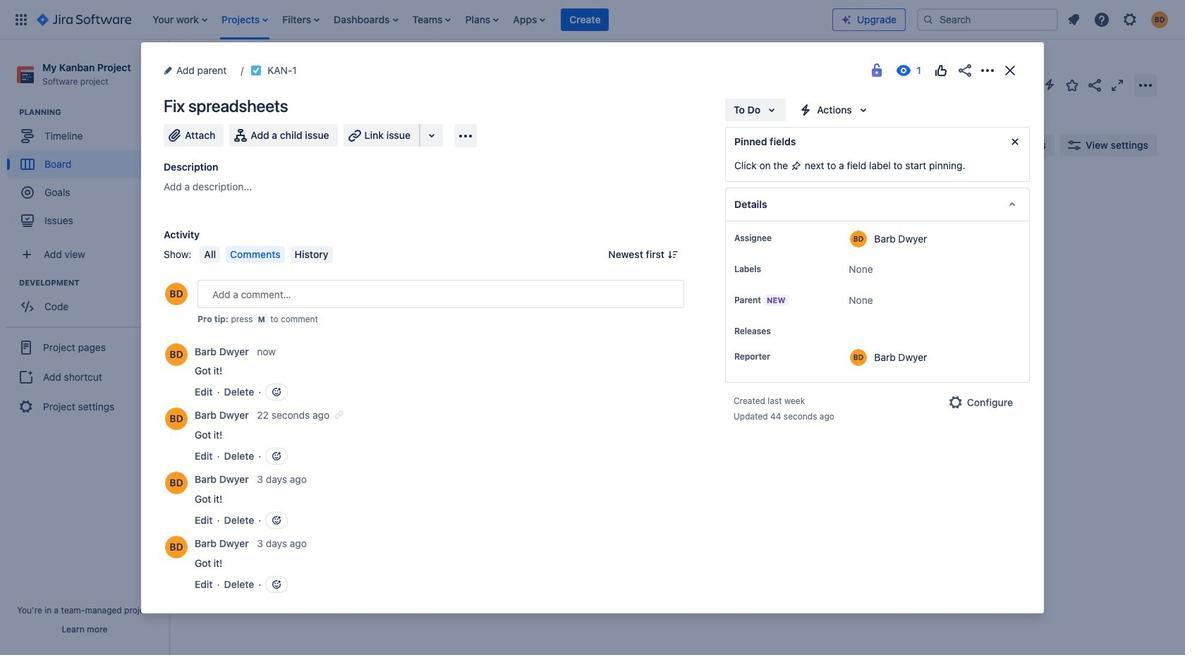Task type: locate. For each thing, give the bounding box(es) containing it.
banner
[[0, 0, 1186, 40]]

group
[[7, 107, 169, 239], [7, 278, 169, 326], [6, 327, 164, 427]]

task image
[[251, 65, 262, 76], [210, 256, 221, 267]]

2 add reaction image from the top
[[271, 515, 283, 527]]

vote options: no one has voted for this issue yet. image
[[933, 62, 950, 79]]

0 vertical spatial more information about barb dwyer image
[[851, 231, 868, 248]]

0 horizontal spatial list
[[146, 0, 833, 39]]

list item
[[148, 0, 212, 39], [217, 0, 273, 39], [278, 0, 324, 39], [330, 0, 403, 39], [408, 0, 456, 39], [461, 0, 503, 39], [509, 0, 550, 39], [561, 0, 609, 39]]

1 add reaction image from the top
[[271, 451, 283, 462]]

0 horizontal spatial task image
[[210, 256, 221, 267]]

copy link to comment image
[[279, 345, 290, 356], [337, 409, 348, 421]]

1 heading from the top
[[19, 107, 169, 118]]

more information about barb dwyer image
[[165, 344, 188, 366], [165, 472, 188, 495], [165, 536, 188, 559]]

5 list item from the left
[[408, 0, 456, 39]]

2 more information about barb dwyer image from the top
[[165, 472, 188, 495]]

add reaction image for 2nd copy link to comment image
[[271, 579, 283, 591]]

1 vertical spatial more information about barb dwyer image
[[165, 472, 188, 495]]

list
[[146, 0, 833, 39], [1062, 7, 1177, 32]]

6 list item from the left
[[461, 0, 503, 39]]

0 vertical spatial add reaction image
[[271, 451, 283, 462]]

1 horizontal spatial copy link to comment image
[[337, 409, 348, 421]]

3 add reaction image from the top
[[271, 579, 283, 591]]

1 list item from the left
[[148, 0, 212, 39]]

1 vertical spatial copy link to comment image
[[337, 409, 348, 421]]

2 heading from the top
[[19, 278, 169, 289]]

2 vertical spatial add reaction image
[[271, 579, 283, 591]]

jira software image
[[37, 11, 131, 28], [37, 11, 131, 28]]

enter full screen image
[[1110, 77, 1127, 94]]

0 vertical spatial more information about barb dwyer image
[[165, 344, 188, 366]]

3 more information about barb dwyer image from the top
[[165, 536, 188, 559]]

0 vertical spatial task image
[[251, 65, 262, 76]]

2 list item from the left
[[217, 0, 273, 39]]

1 copy link to comment image from the top
[[310, 474, 321, 485]]

2 vertical spatial group
[[6, 327, 164, 427]]

1 vertical spatial more information about barb dwyer image
[[851, 349, 868, 366]]

more information about barb dwyer image
[[851, 231, 868, 248], [851, 349, 868, 366], [165, 408, 188, 431]]

add people image
[[347, 137, 364, 154]]

primary element
[[8, 0, 833, 39]]

2 copy link to comment image from the top
[[310, 538, 321, 549]]

goal image
[[21, 186, 34, 199]]

heading
[[19, 107, 169, 118], [19, 278, 169, 289]]

1 vertical spatial add reaction image
[[271, 515, 283, 527]]

menu bar
[[197, 246, 336, 263]]

hide message image
[[1007, 133, 1024, 150]]

2 vertical spatial more information about barb dwyer image
[[165, 536, 188, 559]]

heading for topmost group
[[19, 107, 169, 118]]

0 horizontal spatial copy link to comment image
[[279, 345, 290, 356]]

more information about barb dwyer image for assignee pin to top. only you can see pinned fields. image
[[851, 231, 868, 248]]

0 vertical spatial copy link to comment image
[[279, 345, 290, 356]]

assignee pin to top. only you can see pinned fields. image
[[775, 233, 786, 244]]

0 vertical spatial heading
[[19, 107, 169, 118]]

1 vertical spatial heading
[[19, 278, 169, 289]]

None search field
[[918, 8, 1059, 31]]

0 vertical spatial copy link to comment image
[[310, 474, 321, 485]]

add app image
[[457, 127, 474, 144]]

add reaction image
[[271, 451, 283, 462], [271, 515, 283, 527], [271, 579, 283, 591]]

more information about barb dwyer image for add reaction icon
[[165, 344, 188, 366]]

3 list item from the left
[[278, 0, 324, 39]]

1 vertical spatial copy link to comment image
[[310, 538, 321, 549]]

heading for group to the middle
[[19, 278, 169, 289]]

8 list item from the left
[[561, 0, 609, 39]]

Search field
[[918, 8, 1059, 31]]

1 more information about barb dwyer image from the top
[[165, 344, 188, 366]]

copy link to comment image
[[310, 474, 321, 485], [310, 538, 321, 549]]

dialog
[[141, 42, 1045, 625]]

4 list item from the left
[[330, 0, 403, 39]]



Task type: vqa. For each thing, say whether or not it's contained in the screenshot.
Jira image
no



Task type: describe. For each thing, give the bounding box(es) containing it.
reporter pin to top. only you can see pinned fields. image
[[774, 352, 785, 363]]

more information about barb dwyer image for reporter pin to top. only you can see pinned fields. image
[[851, 349, 868, 366]]

7 list item from the left
[[509, 0, 550, 39]]

more information about barb dwyer image for add reaction image for second copy link to comment image from the bottom
[[165, 472, 188, 495]]

labels pin to top. only you can see pinned fields. image
[[764, 264, 776, 275]]

sidebar element
[[0, 40, 169, 656]]

more information about barb dwyer image for add reaction image associated with 2nd copy link to comment image
[[165, 536, 188, 559]]

actions image
[[980, 62, 997, 79]]

create column image
[[798, 185, 815, 202]]

close image
[[1002, 62, 1019, 79]]

2 vertical spatial more information about barb dwyer image
[[165, 408, 188, 431]]

star kan board image
[[1064, 77, 1081, 94]]

1 vertical spatial group
[[7, 278, 169, 326]]

Search this board text field
[[199, 133, 264, 158]]

link web pages and more image
[[424, 127, 440, 144]]

add reaction image for second copy link to comment image from the bottom
[[271, 515, 283, 527]]

1 vertical spatial task image
[[210, 256, 221, 267]]

copy link to issue image
[[294, 64, 305, 76]]

1 horizontal spatial task image
[[251, 65, 262, 76]]

Add a comment… field
[[198, 280, 685, 308]]

search image
[[923, 14, 935, 25]]

add reaction image for copy link to comment icon to the right
[[271, 451, 283, 462]]

details element
[[726, 188, 1031, 222]]

add reaction image
[[271, 387, 283, 398]]

1 horizontal spatial list
[[1062, 7, 1177, 32]]

0 vertical spatial group
[[7, 107, 169, 239]]



